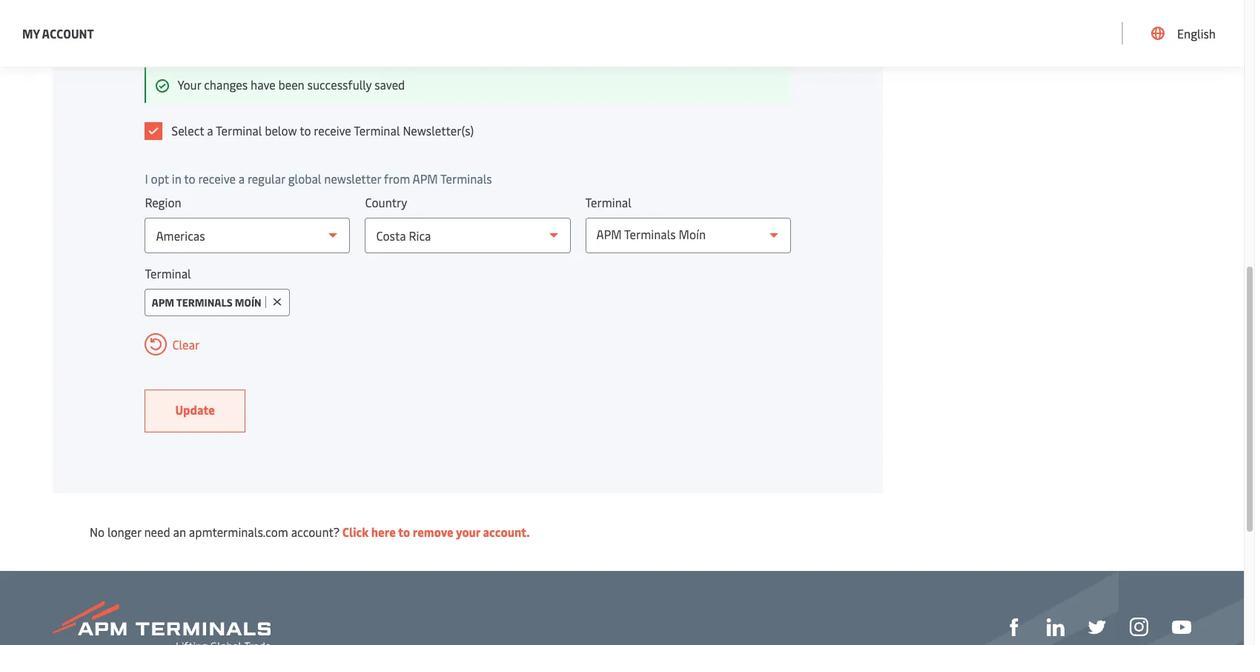 Task type: describe. For each thing, give the bounding box(es) containing it.
opt
[[151, 170, 169, 186]]

your
[[178, 76, 201, 92]]

facebook image
[[1005, 619, 1023, 637]]

english button
[[1152, 0, 1216, 67]]

1 horizontal spatial terminals
[[440, 170, 492, 186]]

from
[[384, 170, 410, 186]]

update button
[[145, 390, 245, 433]]

no longer need an apmterminals.com account? click here to remove your account.
[[90, 524, 530, 540]]

terminals inside apm terminals moín button
[[176, 295, 233, 310]]

linkedin__x28_alt_x29__3_ link
[[1047, 617, 1065, 637]]

1 vertical spatial terminals
[[624, 226, 676, 242]]

no
[[90, 524, 105, 540]]

your changes have been  successfully saved
[[178, 76, 405, 92]]

here
[[371, 524, 396, 540]]

need
[[144, 524, 170, 540]]

log
[[1176, 14, 1195, 30]]

instagram link
[[1130, 617, 1149, 637]]

have
[[251, 76, 276, 92]]

fill 44 link
[[1089, 617, 1106, 637]]

apmterminals.com
[[189, 524, 288, 540]]

regular
[[248, 170, 285, 186]]

successfully
[[307, 76, 372, 92]]

changes
[[204, 76, 248, 92]]

an
[[173, 524, 186, 540]]

apm inside apm terminals moín button
[[152, 295, 174, 310]]

apm terminals moín button
[[145, 289, 290, 316]]

0 vertical spatial moín
[[679, 226, 706, 242]]

account?
[[291, 524, 339, 540]]

clear
[[172, 336, 200, 353]]

country
[[365, 194, 407, 210]]

below
[[265, 122, 297, 138]]

youtube image
[[1172, 622, 1192, 635]]

you tube link
[[1172, 618, 1192, 636]]

0 vertical spatial to
[[300, 122, 311, 138]]

global
[[288, 170, 321, 186]]

select
[[172, 122, 204, 138]]

moín inside apm terminals moín button
[[235, 295, 262, 310]]

newsletter(s)
[[403, 122, 474, 138]]

0 vertical spatial apm terminals moín
[[597, 226, 706, 242]]

saved
[[375, 76, 405, 92]]

your
[[456, 524, 480, 540]]



Task type: vqa. For each thing, say whether or not it's contained in the screenshot.
left Apm Terminals Moín
yes



Task type: locate. For each thing, give the bounding box(es) containing it.
to right "here"
[[398, 524, 410, 540]]

newsletter
[[324, 170, 381, 186]]

0 vertical spatial apm
[[413, 170, 438, 186]]

Select a Terminal below to receive Terminal Newsletter(s) checkbox
[[145, 122, 163, 140]]

to
[[300, 122, 311, 138], [184, 170, 195, 186], [398, 524, 410, 540]]

2 horizontal spatial apm
[[597, 226, 622, 242]]

1 horizontal spatial moín
[[679, 226, 706, 242]]

i
[[145, 170, 148, 186]]

0 horizontal spatial to
[[184, 170, 195, 186]]

moín
[[679, 226, 706, 242], [235, 295, 262, 310]]

1 horizontal spatial receive
[[314, 122, 351, 138]]

clear button
[[145, 333, 200, 356]]

a right select
[[207, 122, 213, 138]]

2 vertical spatial terminals
[[176, 295, 233, 310]]

my account link
[[22, 24, 94, 43]]

receive right the in
[[198, 170, 236, 186]]

english
[[1178, 25, 1216, 42]]

instagram image
[[1130, 618, 1149, 637]]

1 horizontal spatial apm
[[413, 170, 438, 186]]

twitter image
[[1089, 619, 1106, 637]]

remove
[[413, 524, 454, 540]]

0 horizontal spatial apm
[[152, 295, 174, 310]]

click
[[342, 524, 369, 540]]

log out link
[[1141, 0, 1216, 44]]

apm
[[413, 170, 438, 186], [597, 226, 622, 242], [152, 295, 174, 310]]

apm terminals moín
[[597, 226, 706, 242], [152, 295, 262, 310]]

0 vertical spatial a
[[207, 122, 213, 138]]

1 vertical spatial moín
[[235, 295, 262, 310]]

2 horizontal spatial terminals
[[624, 226, 676, 242]]

my account
[[22, 25, 94, 41]]

apmt footer logo image
[[53, 601, 271, 646]]

1 vertical spatial apm
[[597, 226, 622, 242]]

1 horizontal spatial apm terminals moín
[[597, 226, 706, 242]]

2 vertical spatial to
[[398, 524, 410, 540]]

log out
[[1176, 14, 1216, 30]]

out
[[1198, 14, 1216, 30]]

select a terminal below to receive terminal newsletter(s)
[[172, 122, 474, 138]]

a left regular
[[239, 170, 245, 186]]

terminals
[[440, 170, 492, 186], [624, 226, 676, 242], [176, 295, 233, 310]]

0 vertical spatial receive
[[314, 122, 351, 138]]

i opt in to receive a regular global newsletter from apm terminals
[[145, 170, 492, 186]]

account.
[[483, 524, 530, 540]]

0 horizontal spatial terminals
[[176, 295, 233, 310]]

terminal
[[216, 122, 262, 138], [354, 122, 400, 138], [585, 194, 632, 210], [145, 265, 191, 281]]

been
[[278, 76, 304, 92]]

1 vertical spatial a
[[239, 170, 245, 186]]

1 vertical spatial receive
[[198, 170, 236, 186]]

0 horizontal spatial a
[[207, 122, 213, 138]]

apm terminals moín inside button
[[152, 295, 262, 310]]

0 horizontal spatial apm terminals moín
[[152, 295, 262, 310]]

region
[[145, 194, 181, 210]]

click here to remove your account. link
[[342, 524, 530, 540]]

update
[[175, 402, 215, 418]]

receive
[[314, 122, 351, 138], [198, 170, 236, 186]]

0 vertical spatial terminals
[[440, 170, 492, 186]]

linkedin image
[[1047, 619, 1065, 637]]

a
[[207, 122, 213, 138], [239, 170, 245, 186]]

1 vertical spatial apm terminals moín
[[152, 295, 262, 310]]

shape link
[[1005, 617, 1023, 637]]

account
[[42, 25, 94, 41]]

1 horizontal spatial a
[[239, 170, 245, 186]]

2 vertical spatial apm
[[152, 295, 174, 310]]

to right the in
[[184, 170, 195, 186]]

0 horizontal spatial receive
[[198, 170, 236, 186]]

to right 'below'
[[300, 122, 311, 138]]

in
[[172, 170, 181, 186]]

1 vertical spatial to
[[184, 170, 195, 186]]

2 horizontal spatial to
[[398, 524, 410, 540]]

receive down successfully
[[314, 122, 351, 138]]

longer
[[107, 524, 141, 540]]

my
[[22, 25, 40, 41]]

0 horizontal spatial moín
[[235, 295, 262, 310]]

1 horizontal spatial to
[[300, 122, 311, 138]]



